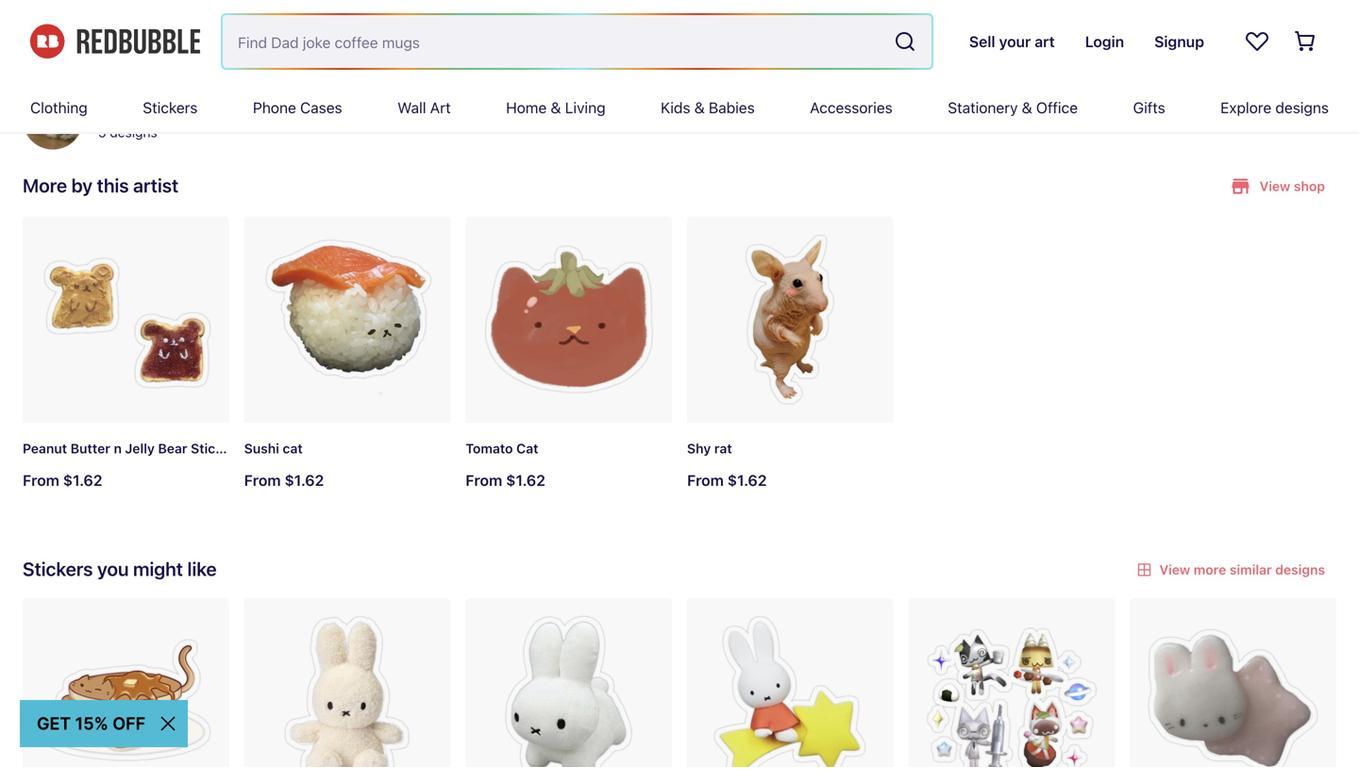 Task type: describe. For each thing, give the bounding box(es) containing it.
item preview, kawaii bunny star designed and sold by heartstrucked. image
[[1131, 599, 1337, 768]]

& for stationery
[[1023, 99, 1033, 117]]

item preview, miffy on a shooting star designed and sold by demarcat. image
[[688, 599, 894, 768]]

2 item preview, miffy plushie designed and sold by ashweed. image from the left
[[466, 599, 672, 768]]

designs for 5 designs
[[110, 125, 157, 140]]

peanut butter n jelly bear sticker pack
[[23, 441, 270, 457]]

& for home
[[551, 99, 561, 117]]

stationery & office
[[948, 99, 1079, 117]]

stickers for stickers you might like
[[23, 558, 93, 580]]

stationery & office link
[[948, 83, 1079, 132]]

clothing link
[[30, 83, 88, 132]]

st3gasaurous link
[[281, 89, 400, 118]]

cat
[[283, 441, 303, 457]]

sticker
[[191, 441, 236, 457]]

1 vertical spatial by
[[71, 174, 93, 196]]

gifts link
[[1134, 83, 1166, 132]]

pack
[[239, 441, 270, 457]]

from $1.62 for cat
[[466, 472, 546, 490]]

sushi cat
[[244, 441, 303, 457]]

might
[[133, 558, 183, 580]]

explore
[[1221, 99, 1272, 117]]

n
[[114, 441, 122, 457]]

$1.62 for cat
[[285, 472, 324, 490]]

cases
[[300, 99, 342, 117]]

from $1.62 for rat
[[688, 472, 767, 490]]

stickers link
[[143, 83, 198, 132]]

accessories link
[[811, 83, 893, 132]]

butter
[[71, 441, 110, 457]]

from for peanut
[[23, 472, 59, 490]]

item preview, shy rat designed and sold by st3gasaurous. image
[[688, 217, 894, 423]]

jelly
[[125, 441, 155, 457]]

bear
[[158, 441, 187, 457]]

and
[[181, 92, 212, 114]]

item preview, stack of pancake cats designed and sold by joetato. image
[[23, 599, 229, 768]]

stickers for stickers
[[143, 99, 198, 117]]

tomato
[[466, 441, 513, 457]]

1 item preview, miffy plushie designed and sold by ashweed. image from the left
[[244, 599, 451, 768]]

5
[[98, 125, 106, 140]]

item preview, 3d nekos n stars   designed and sold by onepincinmua. image
[[909, 599, 1116, 768]]

phone
[[253, 99, 296, 117]]

from for shy
[[688, 472, 724, 490]]

from $1.62 for butter
[[23, 472, 103, 490]]

accessories
[[811, 99, 893, 117]]

menu bar containing clothing
[[30, 83, 1330, 132]]

tomato cat
[[466, 441, 539, 457]]

$1.62 for butter
[[63, 472, 103, 490]]

living
[[565, 99, 606, 117]]

5 designs
[[98, 125, 157, 140]]

kids & babies link
[[661, 83, 755, 132]]

home & living link
[[506, 83, 606, 132]]

designed and sold by st3gasaurous
[[98, 92, 400, 114]]

artist
[[133, 174, 179, 196]]

from for tomato
[[466, 472, 503, 490]]

explore designs
[[1221, 99, 1330, 117]]

stationery
[[948, 99, 1019, 117]]

clothing
[[30, 99, 88, 117]]

from for sushi
[[244, 472, 281, 490]]

sold
[[217, 92, 252, 114]]

cat
[[517, 441, 539, 457]]

& for kids
[[695, 99, 705, 117]]

rat
[[715, 441, 733, 457]]



Task type: locate. For each thing, give the bounding box(es) containing it.
home & living
[[506, 99, 606, 117]]

2 & from the left
[[695, 99, 705, 117]]

1 horizontal spatial stickers
[[143, 99, 198, 117]]

4 from $1.62 from the left
[[688, 472, 767, 490]]

stickers up 5 designs
[[143, 99, 198, 117]]

wall art
[[398, 99, 451, 117]]

from $1.62
[[23, 472, 103, 490], [244, 472, 324, 490], [466, 472, 546, 490], [688, 472, 767, 490]]

2 $1.62 from the left
[[285, 472, 324, 490]]

babies
[[709, 99, 755, 117]]

home
[[506, 99, 547, 117]]

& right the kids
[[695, 99, 705, 117]]

office
[[1037, 99, 1079, 117]]

1 vertical spatial designs
[[110, 125, 157, 140]]

sushi
[[244, 441, 279, 457]]

this
[[97, 174, 129, 196]]

item preview, tomato cat designed and sold by st3gasaurous. image
[[466, 217, 672, 423]]

Search term search field
[[223, 15, 887, 68]]

from down the peanut
[[23, 472, 59, 490]]

item preview, sushi cat designed and sold by st3gasaurous. image
[[244, 217, 451, 423]]

designs right explore at the top right
[[1276, 99, 1330, 117]]

from $1.62 down rat on the bottom of page
[[688, 472, 767, 490]]

like
[[187, 558, 217, 580]]

from
[[23, 472, 59, 490], [244, 472, 281, 490], [466, 472, 503, 490], [688, 472, 724, 490]]

3 & from the left
[[1023, 99, 1033, 117]]

0 horizontal spatial by
[[71, 174, 93, 196]]

$1.62
[[63, 472, 103, 490], [285, 472, 324, 490], [506, 472, 546, 490], [728, 472, 767, 490]]

designs inside the explore designs link
[[1276, 99, 1330, 117]]

stickers you might like
[[23, 558, 217, 580]]

kids & babies
[[661, 99, 755, 117]]

from $1.62 down the peanut
[[23, 472, 103, 490]]

0 horizontal spatial designs
[[110, 125, 157, 140]]

from down sushi at the left
[[244, 472, 281, 490]]

phone cases
[[253, 99, 342, 117]]

designed
[[98, 92, 177, 114]]

$1.62 for cat
[[506, 472, 546, 490]]

shy rat
[[688, 441, 733, 457]]

1 horizontal spatial designs
[[1276, 99, 1330, 117]]

1 horizontal spatial item preview, miffy plushie designed and sold by ashweed. image
[[466, 599, 672, 768]]

from $1.62 down cat
[[244, 472, 324, 490]]

item preview, miffy plushie designed and sold by ashweed. image
[[244, 599, 451, 768], [466, 599, 672, 768]]

1 from $1.62 from the left
[[23, 472, 103, 490]]

from $1.62 for cat
[[244, 472, 324, 490]]

0 horizontal spatial item preview, miffy plushie designed and sold by ashweed. image
[[244, 599, 451, 768]]

by left the this
[[71, 174, 93, 196]]

by right sold
[[256, 92, 276, 114]]

explore designs link
[[1221, 83, 1330, 132]]

more
[[23, 174, 67, 196]]

designs for explore designs
[[1276, 99, 1330, 117]]

0 vertical spatial designs
[[1276, 99, 1330, 117]]

1 vertical spatial stickers
[[23, 558, 93, 580]]

by
[[256, 92, 276, 114], [71, 174, 93, 196]]

4 $1.62 from the left
[[728, 472, 767, 490]]

1 horizontal spatial &
[[695, 99, 705, 117]]

$1.62 for rat
[[728, 472, 767, 490]]

wall
[[398, 99, 426, 117]]

st3gasaurous
[[281, 92, 400, 114]]

art
[[430, 99, 451, 117]]

2 from $1.62 from the left
[[244, 472, 324, 490]]

0 horizontal spatial &
[[551, 99, 561, 117]]

from $1.62 down tomato cat
[[466, 472, 546, 490]]

&
[[551, 99, 561, 117], [695, 99, 705, 117], [1023, 99, 1033, 117]]

from down the tomato at the bottom of the page
[[466, 472, 503, 490]]

more by this artist
[[23, 174, 179, 196]]

3 from from the left
[[466, 472, 503, 490]]

stickers
[[143, 99, 198, 117], [23, 558, 93, 580]]

& left office
[[1023, 99, 1033, 117]]

0 horizontal spatial stickers
[[23, 558, 93, 580]]

1 & from the left
[[551, 99, 561, 117]]

3 from $1.62 from the left
[[466, 472, 546, 490]]

from down shy rat
[[688, 472, 724, 490]]

item preview, peanut butter n jelly bear sticker pack designed and sold by st3gasaurous. image
[[23, 217, 229, 423]]

None field
[[223, 15, 932, 68]]

stickers left you
[[23, 558, 93, 580]]

shy
[[688, 441, 711, 457]]

designs
[[1276, 99, 1330, 117], [110, 125, 157, 140]]

3 $1.62 from the left
[[506, 472, 546, 490]]

phone cases link
[[253, 83, 342, 132]]

0 vertical spatial stickers
[[143, 99, 198, 117]]

1 $1.62 from the left
[[63, 472, 103, 490]]

designs down 'designed'
[[110, 125, 157, 140]]

wall art link
[[398, 83, 451, 132]]

& left the living
[[551, 99, 561, 117]]

2 from from the left
[[244, 472, 281, 490]]

2 horizontal spatial &
[[1023, 99, 1033, 117]]

peanut
[[23, 441, 67, 457]]

menu bar
[[30, 83, 1330, 132]]

you
[[97, 558, 129, 580]]

4 from from the left
[[688, 472, 724, 490]]

redbubble logo image
[[30, 24, 200, 59]]

gifts
[[1134, 99, 1166, 117]]

1 horizontal spatial by
[[256, 92, 276, 114]]

0 vertical spatial by
[[256, 92, 276, 114]]

kids
[[661, 99, 691, 117]]

1 from from the left
[[23, 472, 59, 490]]



Task type: vqa. For each thing, say whether or not it's contained in the screenshot.
2nd From from right
yes



